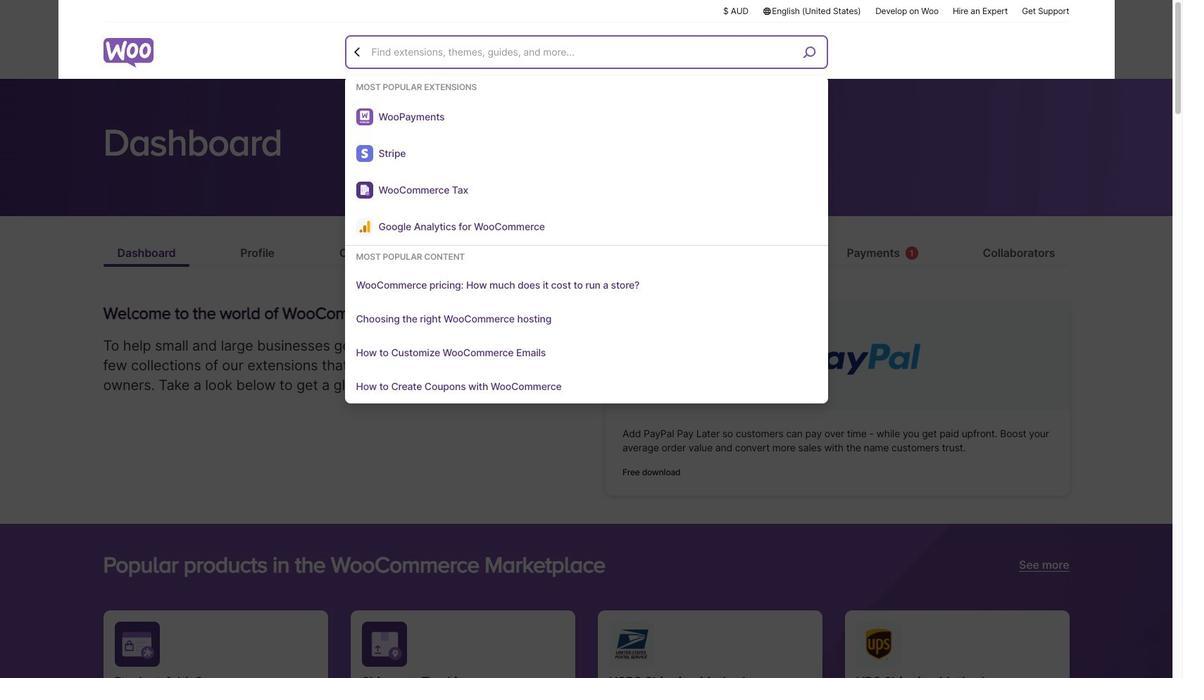 Task type: vqa. For each thing, say whether or not it's contained in the screenshot.
open account menu 'icon'
no



Task type: locate. For each thing, give the bounding box(es) containing it.
None search field
[[345, 35, 828, 404]]

0 vertical spatial group
[[345, 82, 828, 246]]

1 group from the top
[[345, 82, 828, 246]]

group
[[345, 82, 828, 246], [345, 251, 828, 404]]

1 vertical spatial group
[[345, 251, 828, 404]]

list box
[[345, 82, 828, 404]]



Task type: describe. For each thing, give the bounding box(es) containing it.
close search image
[[350, 45, 365, 59]]

2 group from the top
[[345, 251, 828, 404]]

Find extensions, themes, guides, and more… search field
[[368, 37, 798, 67]]



